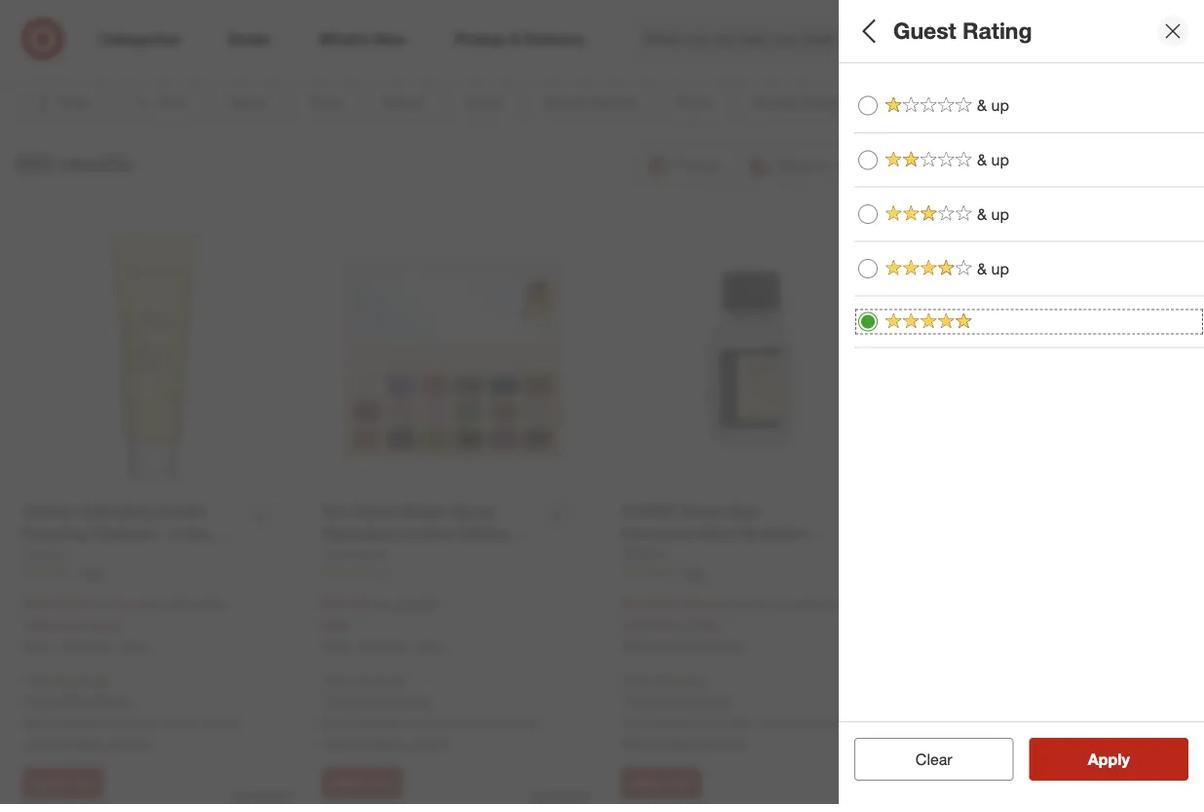 Task type: locate. For each thing, give the bounding box(es) containing it.
1 horizontal spatial reg
[[373, 596, 392, 613]]

1 horizontal spatial apply.
[[396, 692, 432, 710]]

guest right all
[[894, 17, 957, 44]]

check nearby stores button
[[23, 734, 149, 754], [322, 734, 448, 754], [621, 734, 748, 754]]

1 nearby from the left
[[66, 735, 108, 752]]

1 vertical spatial results
[[1100, 750, 1151, 769]]

brown;
[[970, 306, 1012, 323]]

1802;
[[1160, 238, 1195, 255]]

1 horizontal spatial stores
[[411, 735, 448, 752]]

0 horizontal spatial available
[[49, 716, 101, 733]]

2 online from the left
[[415, 640, 446, 655]]

2 horizontal spatial free
[[621, 672, 648, 689]]

online
[[115, 640, 147, 655], [415, 640, 446, 655], [714, 640, 745, 655]]

nearby
[[66, 735, 108, 752], [365, 735, 407, 752], [664, 735, 706, 752]]

0 horizontal spatial sale
[[23, 617, 50, 634]]

2 when from the left
[[322, 640, 352, 655]]

1 reg from the left
[[160, 596, 180, 613]]

3 online from the left
[[714, 640, 745, 655]]

0 horizontal spatial free
[[23, 672, 50, 689]]

ends inside $5.95 ( $5.89 /fluid ounce ) reg $8.50 sale ends today when purchased online
[[652, 617, 682, 634]]

0 horizontal spatial exclusions apply. link
[[28, 692, 133, 710]]

1 check from the left
[[23, 735, 62, 752]]

& up radio up type
[[858, 96, 878, 115]]

available for $27.00
[[348, 716, 401, 733]]

2 horizontal spatial check nearby stores button
[[621, 734, 748, 754]]

3 sale from the left
[[621, 617, 648, 634]]

check nearby stores button for $27.00
[[322, 734, 448, 754]]

available
[[49, 716, 101, 733], [348, 716, 401, 733], [647, 716, 700, 733]]

purchased
[[57, 640, 112, 655], [356, 640, 411, 655], [655, 640, 710, 655]]

exclusions for $27.00
[[327, 692, 392, 710]]

all filters
[[855, 17, 948, 44]]

up
[[992, 96, 1009, 115], [992, 150, 1009, 169], [992, 205, 1009, 224], [992, 259, 1009, 278]]

results right the 584
[[59, 150, 132, 177]]

2 ) from the left
[[772, 596, 776, 613]]

free down $5.95
[[621, 672, 648, 689]]

1 horizontal spatial (
[[663, 596, 667, 613]]

(
[[73, 596, 77, 613], [663, 596, 667, 613]]

sale down $5.95
[[621, 617, 648, 634]]

apply button
[[1030, 739, 1189, 782]]

1 stores from the left
[[112, 735, 149, 752]]

0 horizontal spatial stores
[[112, 735, 149, 752]]

apply. down $27.00 reg $54.00 sale when purchased online
[[396, 692, 432, 710]]

exclusions apply. link
[[28, 692, 133, 710], [327, 692, 432, 710], [626, 692, 732, 710]]

$24.00 ( $5.71 /ounce ) reg $30.00 sale ends today when purchased online
[[23, 595, 225, 655]]

guest rating button
[[855, 336, 1204, 404]]

1 today from the left
[[87, 617, 122, 634]]

& up down search button
[[977, 96, 1009, 115]]

2 horizontal spatial shipping
[[652, 672, 704, 689]]

1 ends from the left
[[53, 617, 83, 634]]

$27.00 reg $54.00 sale when purchased online
[[322, 595, 446, 655]]

1 when from the left
[[23, 640, 53, 655]]

check nearby stores button for $24.00
[[23, 734, 149, 754]]

*
[[106, 672, 111, 689], [405, 672, 410, 689], [704, 672, 709, 689], [23, 692, 28, 710], [322, 692, 327, 710], [621, 692, 626, 710]]

1 check nearby stores button from the left
[[23, 734, 149, 754]]

1 horizontal spatial shipping
[[353, 672, 405, 689]]

reg inside $27.00 reg $54.00 sale when purchased online
[[373, 596, 392, 613]]

1 vertical spatial & up radio
[[858, 259, 878, 279]]

free
[[23, 672, 50, 689], [322, 672, 349, 689], [621, 672, 648, 689]]

1 sale from the left
[[23, 617, 50, 634]]

ends down $5.89
[[652, 617, 682, 634]]

( inside $5.95 ( $5.89 /fluid ounce ) reg $8.50 sale ends today when purchased online
[[663, 596, 667, 613]]

3 check nearby stores button from the left
[[621, 734, 748, 754]]

1 purchased from the left
[[57, 640, 112, 655]]

exclusions apply. link down $27.00 reg $54.00 sale when purchased online
[[327, 692, 432, 710]]

blue;
[[937, 306, 967, 323]]

2 horizontal spatial reg
[[779, 596, 799, 613]]

results right see
[[1100, 750, 1151, 769]]

1 horizontal spatial )
[[772, 596, 776, 613]]

2 lamar from the left
[[502, 716, 540, 733]]

& down search button
[[977, 96, 987, 115]]

sponsored for $24.00
[[233, 789, 290, 804]]

) down 1997 link
[[772, 596, 776, 613]]

reg left the $8.50
[[779, 596, 799, 613]]

check
[[23, 735, 62, 752], [322, 735, 361, 752], [621, 735, 661, 752]]

0 horizontal spatial lamar
[[202, 716, 241, 733]]

when inside $27.00 reg $54.00 sale when purchased online
[[322, 640, 352, 655]]

1 lamar from the left
[[202, 716, 241, 733]]

3 up from the top
[[992, 205, 1009, 224]]

2 up from the top
[[992, 150, 1009, 169]]

online inside $5.95 ( $5.89 /fluid ounce ) reg $8.50 sale ends today when purchased online
[[714, 640, 745, 655]]

1 horizontal spatial available
[[348, 716, 401, 733]]

2 horizontal spatial check
[[621, 735, 661, 752]]

rating
[[963, 17, 1032, 44], [912, 349, 969, 372]]

clear inside all filters "dialog"
[[906, 750, 943, 769]]

2 austin from the left
[[420, 716, 458, 733]]

free for $27.00
[[322, 672, 349, 689]]

1 horizontal spatial today
[[686, 617, 720, 634]]

0 horizontal spatial not
[[23, 716, 45, 733]]

3 apply. from the left
[[695, 692, 732, 710]]

) inside $5.95 ( $5.89 /fluid ounce ) reg $8.50 sale ends today when purchased online
[[772, 596, 776, 613]]

2 shipping from the left
[[353, 672, 405, 689]]

0 horizontal spatial free shipping * * exclusions apply. not available at austin south lamar check nearby stores
[[23, 672, 241, 752]]

free for $24.00
[[23, 672, 50, 689]]

2 horizontal spatial sponsored
[[1129, 47, 1187, 61]]

2 horizontal spatial free shipping * * exclusions apply. not available at austin south lamar check nearby stores
[[621, 672, 839, 752]]

& up down hills;
[[977, 259, 1009, 278]]

& up
[[977, 96, 1009, 115], [977, 150, 1009, 169], [977, 205, 1009, 224], [977, 259, 1009, 278]]

$30.00
[[184, 596, 225, 613]]

1 horizontal spatial south
[[462, 716, 498, 733]]

0 horizontal spatial check nearby stores button
[[23, 734, 149, 754]]

2 purchased from the left
[[356, 640, 411, 655]]

( inside $24.00 ( $5.71 /ounce ) reg $30.00 sale ends today when purchased online
[[73, 596, 77, 613]]

1 austin from the left
[[121, 716, 159, 733]]

0 horizontal spatial austin
[[121, 716, 159, 733]]

4 & from the top
[[977, 259, 987, 278]]

at for $27.00
[[404, 716, 416, 733]]

sale inside $27.00 reg $54.00 sale when purchased online
[[322, 617, 349, 634]]

when
[[23, 640, 53, 655], [322, 640, 352, 655], [621, 640, 652, 655]]

2 horizontal spatial stores
[[710, 735, 748, 752]]

1997 link
[[621, 565, 881, 582]]

clear
[[906, 750, 943, 769], [916, 750, 953, 769]]

online down $54.00
[[415, 640, 446, 655]]

1 horizontal spatial when
[[322, 640, 352, 655]]

2 ( from the left
[[663, 596, 667, 613]]

1 horizontal spatial free
[[322, 672, 349, 689]]

0 horizontal spatial sponsored
[[233, 789, 290, 804]]

2 horizontal spatial purchased
[[655, 640, 710, 655]]

2 free shipping * * exclusions apply. not available at austin south lamar check nearby stores from the left
[[322, 672, 540, 752]]

1 horizontal spatial results
[[1100, 750, 1151, 769]]

online down /ounce
[[115, 640, 147, 655]]

up down deals button
[[992, 150, 1009, 169]]

0 horizontal spatial )
[[153, 596, 156, 613]]

not for $24.00
[[23, 716, 45, 733]]

& down hills;
[[977, 259, 987, 278]]

1 not from the left
[[23, 716, 45, 733]]

2 stores from the left
[[411, 735, 448, 752]]

free shipping * * exclusions apply. not available at austin south lamar check nearby stores for $27.00
[[322, 672, 540, 752]]

0 vertical spatial guest rating
[[894, 17, 1032, 44]]

3 south from the left
[[761, 716, 797, 733]]

not for $27.00
[[322, 716, 344, 733]]

free shipping * * exclusions apply. not available at austin south lamar check nearby stores for $24.00
[[23, 672, 241, 752]]

3 nearby from the left
[[664, 735, 706, 752]]

2 apply. from the left
[[396, 692, 432, 710]]

1 vertical spatial guest
[[855, 349, 907, 372]]

& up up hills;
[[977, 205, 1009, 224]]

shipping down $27.00 reg $54.00 sale when purchased online
[[353, 672, 405, 689]]

0 horizontal spatial at
[[105, 716, 117, 733]]

purchased down $5.71
[[57, 640, 112, 655]]

when down $5.95
[[621, 640, 652, 655]]

reg left '$30.00' at the bottom
[[160, 596, 180, 613]]

1 vertical spatial rating
[[912, 349, 969, 372]]

0 vertical spatial results
[[59, 150, 132, 177]]

3 reg from the left
[[779, 596, 799, 613]]

beverly
[[918, 238, 963, 255]]

2 check nearby stores button from the left
[[322, 734, 448, 754]]

color beige; black; blue; brown; gold; gray; clear; orange; pink; 
[[855, 281, 1204, 323]]

exclusions apply. link down $5.95 ( $5.89 /fluid ounce ) reg $8.50 sale ends today when purchased online
[[626, 692, 732, 710]]

all
[[855, 17, 882, 44]]

results
[[59, 150, 132, 177], [1100, 750, 1151, 769]]

1 horizontal spatial not
[[322, 716, 344, 733]]

1 horizontal spatial nearby
[[365, 735, 407, 752]]

free down $27.00 reg $54.00 sale when purchased online
[[322, 672, 349, 689]]

when down $27.00
[[322, 640, 352, 655]]

1 shipping from the left
[[54, 672, 106, 689]]

2 horizontal spatial sale
[[621, 617, 648, 634]]

1 vertical spatial guest rating
[[855, 349, 969, 372]]

2 horizontal spatial apply.
[[695, 692, 732, 710]]

0 horizontal spatial reg
[[160, 596, 180, 613]]

3 exclusions apply. link from the left
[[626, 692, 732, 710]]

0 horizontal spatial check
[[23, 735, 62, 752]]

/ounce
[[110, 596, 153, 613]]

1 clear from the left
[[906, 750, 943, 769]]

purchased down $54.00
[[356, 640, 411, 655]]

3 lamar from the left
[[801, 716, 839, 733]]

2 horizontal spatial exclusions apply. link
[[626, 692, 732, 710]]

$5.95
[[621, 595, 659, 614]]

& up radio up "brand"
[[858, 150, 878, 170]]

shipping down $24.00 ( $5.71 /ounce ) reg $30.00 sale ends today when purchased online
[[54, 672, 106, 689]]

exclusions apply. link down $24.00 ( $5.71 /ounce ) reg $30.00 sale ends today when purchased online
[[28, 692, 133, 710]]

ends inside $24.00 ( $5.71 /ounce ) reg $30.00 sale ends today when purchased online
[[53, 617, 83, 634]]

1 horizontal spatial sale
[[322, 617, 349, 634]]

)
[[153, 596, 156, 613], [772, 596, 776, 613]]

0 horizontal spatial south
[[162, 716, 199, 733]]

guest down beige;
[[855, 349, 907, 372]]

1 horizontal spatial austin
[[420, 716, 458, 733]]

shipping
[[54, 672, 106, 689], [353, 672, 405, 689], [652, 672, 704, 689]]

& up radio up anastasia
[[858, 205, 878, 224]]

south
[[162, 716, 199, 733], [462, 716, 498, 733], [761, 716, 797, 733]]

sale down $27.00
[[322, 617, 349, 634]]

3 check from the left
[[621, 735, 661, 752]]

1 horizontal spatial exclusions apply. link
[[327, 692, 432, 710]]

2 horizontal spatial online
[[714, 640, 745, 655]]

guest rating inside button
[[855, 349, 969, 372]]

$27.00
[[322, 595, 369, 614]]

up up hills;
[[992, 205, 1009, 224]]

( right $24.00
[[73, 596, 77, 613]]

$5.71
[[77, 596, 110, 613]]

beautyblender;
[[1000, 238, 1095, 255]]

austin for $27.00
[[420, 716, 458, 733]]

2 south from the left
[[462, 716, 498, 733]]

0 horizontal spatial purchased
[[57, 640, 112, 655]]

3 & up from the top
[[977, 205, 1009, 224]]

2 horizontal spatial lamar
[[801, 716, 839, 733]]

1 south from the left
[[162, 716, 199, 733]]

0 horizontal spatial ends
[[53, 617, 83, 634]]

1 horizontal spatial at
[[404, 716, 416, 733]]

up up type button
[[992, 96, 1009, 115]]

apply. down $24.00 ( $5.71 /ounce ) reg $30.00 sale ends today when purchased online
[[97, 692, 133, 710]]

ends down $24.00
[[53, 617, 83, 634]]

stores
[[112, 735, 149, 752], [411, 735, 448, 752], [710, 735, 748, 752]]

1 exclusions from the left
[[28, 692, 93, 710]]

3 purchased from the left
[[655, 640, 710, 655]]

gray;
[[1050, 306, 1080, 323]]

2 horizontal spatial south
[[761, 716, 797, 733]]

0 horizontal spatial nearby
[[66, 735, 108, 752]]

3 when from the left
[[621, 640, 652, 655]]

see
[[1068, 750, 1096, 769]]

2 horizontal spatial at
[[704, 716, 715, 733]]

1 up from the top
[[992, 96, 1009, 115]]

results inside button
[[1100, 750, 1151, 769]]

online down /fluid
[[714, 640, 745, 655]]

2 & up from the top
[[977, 150, 1009, 169]]

2 horizontal spatial nearby
[[664, 735, 706, 752]]

at
[[105, 716, 117, 733], [404, 716, 416, 733], [704, 716, 715, 733]]

2 horizontal spatial available
[[647, 716, 700, 733]]

0 vertical spatial guest
[[894, 17, 957, 44]]

austin
[[121, 716, 159, 733], [420, 716, 458, 733], [719, 716, 757, 733]]

2 clear from the left
[[916, 750, 953, 769]]

865 link
[[23, 565, 283, 582]]

1 vertical spatial & up radio
[[858, 150, 878, 170]]

1 free shipping * * exclusions apply. not available at austin south lamar check nearby stores from the left
[[23, 672, 241, 752]]

( for $24.00
[[73, 596, 77, 613]]

1 horizontal spatial exclusions
[[327, 692, 392, 710]]

lamar
[[202, 716, 241, 733], [502, 716, 540, 733], [801, 716, 839, 733]]

0 horizontal spatial exclusions
[[28, 692, 93, 710]]

1 horizontal spatial check
[[322, 735, 361, 752]]

results for 584 results
[[59, 150, 132, 177]]

1 free from the left
[[23, 672, 50, 689]]

2 at from the left
[[404, 716, 416, 733]]

0 horizontal spatial apply.
[[97, 692, 133, 710]]

2 reg from the left
[[373, 596, 392, 613]]

all
[[947, 750, 962, 769]]

not
[[23, 716, 45, 733], [322, 716, 344, 733], [621, 716, 643, 733]]

1 & from the top
[[977, 96, 987, 115]]

apply. down $5.95 ( $5.89 /fluid ounce ) reg $8.50 sale ends today when purchased online
[[695, 692, 732, 710]]

2 available from the left
[[348, 716, 401, 733]]

shipping down $5.95 ( $5.89 /fluid ounce ) reg $8.50 sale ends today when purchased online
[[652, 672, 704, 689]]

when down $24.00
[[23, 640, 53, 655]]

rating down blue; in the top of the page
[[912, 349, 969, 372]]

today inside $5.95 ( $5.89 /fluid ounce ) reg $8.50 sale ends today when purchased online
[[686, 617, 720, 634]]

1 horizontal spatial online
[[415, 640, 446, 655]]

1 horizontal spatial check nearby stores button
[[322, 734, 448, 754]]

today down /fluid
[[686, 617, 720, 634]]

apply.
[[97, 692, 133, 710], [396, 692, 432, 710], [695, 692, 732, 710]]

2 exclusions apply. link from the left
[[327, 692, 432, 710]]

& down deals button
[[977, 150, 987, 169]]

1 exclusions apply. link from the left
[[28, 692, 133, 710]]

1 ( from the left
[[73, 596, 77, 613]]

2 horizontal spatial exclusions
[[626, 692, 691, 710]]

sale
[[23, 617, 50, 634], [322, 617, 349, 634], [621, 617, 648, 634]]

clear for clear
[[916, 750, 953, 769]]

0 horizontal spatial when
[[23, 640, 53, 655]]

2 ends from the left
[[652, 617, 682, 634]]

search button
[[944, 18, 991, 64]]

sponsored
[[1129, 47, 1187, 61], [233, 789, 290, 804], [532, 789, 590, 804]]

&
[[977, 96, 987, 115], [977, 150, 987, 169], [977, 205, 987, 224], [977, 259, 987, 278]]

1 available from the left
[[49, 716, 101, 733]]

) down 865 link
[[153, 596, 156, 613]]

1 at from the left
[[105, 716, 117, 733]]

guest
[[894, 17, 957, 44], [855, 349, 907, 372]]

2 horizontal spatial when
[[621, 640, 652, 655]]

& up radio
[[858, 205, 878, 224], [858, 259, 878, 279]]

today
[[87, 617, 122, 634], [686, 617, 720, 634]]

sale down $24.00
[[23, 617, 50, 634]]

& up radio
[[858, 96, 878, 115], [858, 150, 878, 170]]

2 horizontal spatial not
[[621, 716, 643, 733]]

1 apply. from the left
[[97, 692, 133, 710]]

2 nearby from the left
[[365, 735, 407, 752]]

exclusions
[[28, 692, 93, 710], [327, 692, 392, 710], [626, 692, 691, 710]]

nearby for $24.00
[[66, 735, 108, 752]]

2 sale from the left
[[322, 617, 349, 634]]

1 horizontal spatial purchased
[[356, 640, 411, 655]]

0 horizontal spatial today
[[87, 617, 122, 634]]

online inside $24.00 ( $5.71 /ounce ) reg $30.00 sale ends today when purchased online
[[115, 640, 147, 655]]

2 horizontal spatial austin
[[719, 716, 757, 733]]

0 horizontal spatial online
[[115, 640, 147, 655]]

clear all button
[[855, 739, 1014, 782]]

1 online from the left
[[115, 640, 147, 655]]

2 exclusions from the left
[[327, 692, 392, 710]]

1 & up radio from the top
[[858, 205, 878, 224]]

1 horizontal spatial ends
[[652, 617, 682, 634]]

sale inside $24.00 ( $5.71 /ounce ) reg $30.00 sale ends today when purchased online
[[23, 617, 50, 634]]

1 horizontal spatial free shipping * * exclusions apply. not available at austin south lamar check nearby stores
[[322, 672, 540, 752]]

ends
[[53, 617, 83, 634], [652, 617, 682, 634]]

1 horizontal spatial sponsored
[[532, 789, 590, 804]]

guest rating
[[894, 17, 1032, 44], [855, 349, 969, 372]]

free shipping * * exclusions apply. not available at austin south lamar check nearby stores
[[23, 672, 241, 752], [322, 672, 540, 752], [621, 672, 839, 752]]

& up down deals button
[[977, 150, 1009, 169]]

None radio
[[858, 312, 878, 332]]

0 horizontal spatial results
[[59, 150, 132, 177]]

reg
[[160, 596, 180, 613], [373, 596, 392, 613], [779, 596, 799, 613]]

free down $24.00
[[23, 672, 50, 689]]

guest rating up deals button
[[894, 17, 1032, 44]]

2 check from the left
[[322, 735, 361, 752]]

0 vertical spatial rating
[[963, 17, 1032, 44]]

2 today from the left
[[686, 617, 720, 634]]

reg down 6
[[373, 596, 392, 613]]

guest inside guest rating dialog
[[894, 17, 957, 44]]

& up radio up "color"
[[858, 259, 878, 279]]

purchased down $5.89
[[655, 640, 710, 655]]

b
[[1198, 238, 1204, 255]]

2 not from the left
[[322, 716, 344, 733]]

clear inside guest rating dialog
[[916, 750, 953, 769]]

1 ) from the left
[[153, 596, 156, 613]]

clear all
[[906, 750, 962, 769]]

( right $5.95
[[663, 596, 667, 613]]

0 vertical spatial & up radio
[[858, 96, 878, 115]]

filters
[[888, 17, 948, 44]]

guest rating down black; at right
[[855, 349, 969, 372]]

0 horizontal spatial shipping
[[54, 672, 106, 689]]

lamar for $24.00
[[202, 716, 241, 733]]

1997
[[682, 566, 708, 581]]

ounce
[[734, 596, 772, 613]]

1 horizontal spatial lamar
[[502, 716, 540, 733]]

0 vertical spatial & up radio
[[858, 205, 878, 224]]

sponsored for $27.00
[[532, 789, 590, 804]]

at for $24.00
[[105, 716, 117, 733]]

& up hills;
[[977, 205, 987, 224]]

up down hills;
[[992, 259, 1009, 278]]

anastasia
[[855, 238, 914, 255]]

0 horizontal spatial (
[[73, 596, 77, 613]]

today down $5.71
[[87, 617, 122, 634]]

2 free from the left
[[322, 672, 349, 689]]

rating up deals button
[[963, 17, 1032, 44]]



Task type: describe. For each thing, give the bounding box(es) containing it.
advertisement region
[[18, 0, 1187, 46]]

sale inside $5.95 ( $5.89 /fluid ounce ) reg $8.50 sale ends today when purchased online
[[621, 617, 648, 634]]

3 available from the left
[[647, 716, 700, 733]]

guest rating dialog
[[839, 0, 1204, 805]]

today inside $24.00 ( $5.71 /ounce ) reg $30.00 sale ends today when purchased online
[[87, 617, 122, 634]]

results for see results
[[1100, 750, 1151, 769]]

brand anastasia beverly hills; beautyblender; beekman 1802; b
[[855, 213, 1204, 255]]

black;
[[896, 306, 933, 323]]

shipping for $24.00
[[54, 672, 106, 689]]

exclusions apply. link for $27.00
[[327, 692, 432, 710]]

beige;
[[855, 306, 893, 323]]

brand
[[855, 213, 908, 235]]

7
[[1171, 20, 1177, 32]]

none radio inside guest rating dialog
[[858, 312, 878, 332]]

check for $27.00
[[322, 735, 361, 752]]

gold;
[[1016, 306, 1047, 323]]

$8.50
[[803, 596, 836, 613]]

584 results
[[16, 150, 132, 177]]

3 at from the left
[[704, 716, 715, 733]]

stores for $24.00
[[112, 735, 149, 752]]

all filters dialog
[[839, 0, 1204, 805]]

What can we help you find? suggestions appear below search field
[[632, 18, 958, 60]]

reg inside $5.95 ( $5.89 /fluid ounce ) reg $8.50 sale ends today when purchased online
[[779, 596, 799, 613]]

( for $5.95
[[663, 596, 667, 613]]

584
[[16, 150, 53, 177]]

clear for clear all
[[906, 750, 943, 769]]

rating inside button
[[912, 349, 969, 372]]

shipping for $27.00
[[353, 672, 405, 689]]

rating inside dialog
[[963, 17, 1032, 44]]

search
[[944, 31, 991, 50]]

pink;
[[1171, 306, 1201, 323]]

see results button
[[1030, 739, 1189, 782]]

3 not from the left
[[621, 716, 643, 733]]

south for $24.00
[[162, 716, 199, 733]]

3 stores from the left
[[710, 735, 748, 752]]

$54.00
[[396, 596, 437, 613]]

6
[[382, 566, 389, 581]]

4 & up from the top
[[977, 259, 1009, 278]]

$5.95 ( $5.89 /fluid ounce ) reg $8.50 sale ends today when purchased online
[[621, 595, 836, 655]]

guest rating inside dialog
[[894, 17, 1032, 44]]

2 & from the top
[[977, 150, 987, 169]]

6 link
[[322, 565, 582, 582]]

south for $27.00
[[462, 716, 498, 733]]

clear;
[[1084, 306, 1118, 323]]

beekman
[[1099, 238, 1157, 255]]

purchased inside $27.00 reg $54.00 sale when purchased online
[[356, 640, 411, 655]]

7 link
[[1142, 18, 1185, 60]]

lamar for $27.00
[[502, 716, 540, 733]]

exclusions apply. link for $24.00
[[28, 692, 133, 710]]

$5.89
[[667, 596, 700, 613]]

3 & from the top
[[977, 205, 987, 224]]

online inside $27.00 reg $54.00 sale when purchased online
[[415, 640, 446, 655]]

4 up from the top
[[992, 259, 1009, 278]]

purchased inside $24.00 ( $5.71 /ounce ) reg $30.00 sale ends today when purchased online
[[57, 640, 112, 655]]

type button
[[855, 132, 1204, 200]]

color
[[855, 281, 903, 304]]

1 & up from the top
[[977, 96, 1009, 115]]

apply. for $24.00
[[97, 692, 133, 710]]

type
[[855, 152, 896, 174]]

3 free shipping * * exclusions apply. not available at austin south lamar check nearby stores from the left
[[621, 672, 839, 752]]

see results
[[1068, 750, 1151, 769]]

when inside $5.95 ( $5.89 /fluid ounce ) reg $8.50 sale ends today when purchased online
[[621, 640, 652, 655]]

865
[[83, 566, 103, 581]]

orange;
[[1121, 306, 1168, 323]]

3 austin from the left
[[719, 716, 757, 733]]

apply
[[1088, 750, 1130, 769]]

exclusions for $24.00
[[28, 692, 93, 710]]

hills;
[[967, 238, 996, 255]]

3 free from the left
[[621, 672, 648, 689]]

stores for $27.00
[[411, 735, 448, 752]]

deals
[[855, 83, 904, 106]]

available for $24.00
[[49, 716, 101, 733]]

) inside $24.00 ( $5.71 /ounce ) reg $30.00 sale ends today when purchased online
[[153, 596, 156, 613]]

deals button
[[855, 63, 1204, 132]]

$24.00
[[23, 595, 70, 614]]

apply. for $27.00
[[396, 692, 432, 710]]

reg inside $24.00 ( $5.71 /ounce ) reg $30.00 sale ends today when purchased online
[[160, 596, 180, 613]]

2 & up radio from the top
[[858, 259, 878, 279]]

guest inside guest rating button
[[855, 349, 907, 372]]

/fluid
[[700, 596, 730, 613]]

1 & up radio from the top
[[858, 96, 878, 115]]

nearby for $27.00
[[365, 735, 407, 752]]

check for $24.00
[[23, 735, 62, 752]]

3 shipping from the left
[[652, 672, 704, 689]]

clear button
[[855, 739, 1014, 782]]

2 & up radio from the top
[[858, 150, 878, 170]]

when inside $24.00 ( $5.71 /ounce ) reg $30.00 sale ends today when purchased online
[[23, 640, 53, 655]]

austin for $24.00
[[121, 716, 159, 733]]

purchased inside $5.95 ( $5.89 /fluid ounce ) reg $8.50 sale ends today when purchased online
[[655, 640, 710, 655]]

3 exclusions from the left
[[626, 692, 691, 710]]



Task type: vqa. For each thing, say whether or not it's contained in the screenshot.
middle Free
yes



